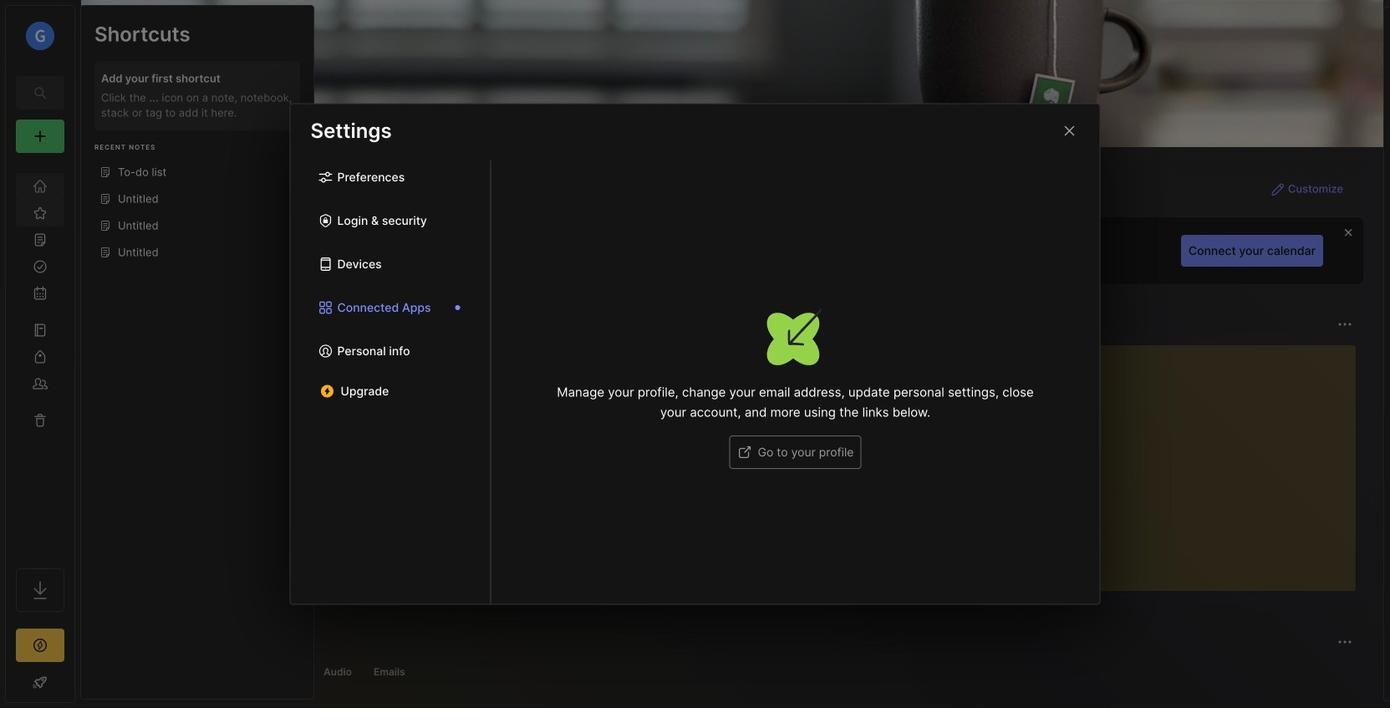 Task type: vqa. For each thing, say whether or not it's contained in the screenshot.
the availability
no



Task type: locate. For each thing, give the bounding box(es) containing it.
home image
[[32, 178, 48, 195]]

tab
[[111, 344, 160, 365], [167, 344, 235, 365], [111, 662, 175, 682], [239, 662, 309, 682], [316, 662, 359, 682], [366, 662, 413, 682]]

close image
[[1060, 121, 1080, 141]]

tree
[[6, 163, 74, 553]]

tab list
[[291, 161, 491, 604], [111, 344, 927, 365], [111, 662, 1350, 682]]

upgrade image
[[30, 635, 50, 655]]

row group
[[108, 375, 860, 602]]

edit search image
[[30, 83, 50, 103]]



Task type: describe. For each thing, give the bounding box(es) containing it.
tree inside main element
[[6, 163, 74, 553]]

main element
[[0, 0, 80, 708]]

Start writing… text field
[[968, 345, 1355, 578]]



